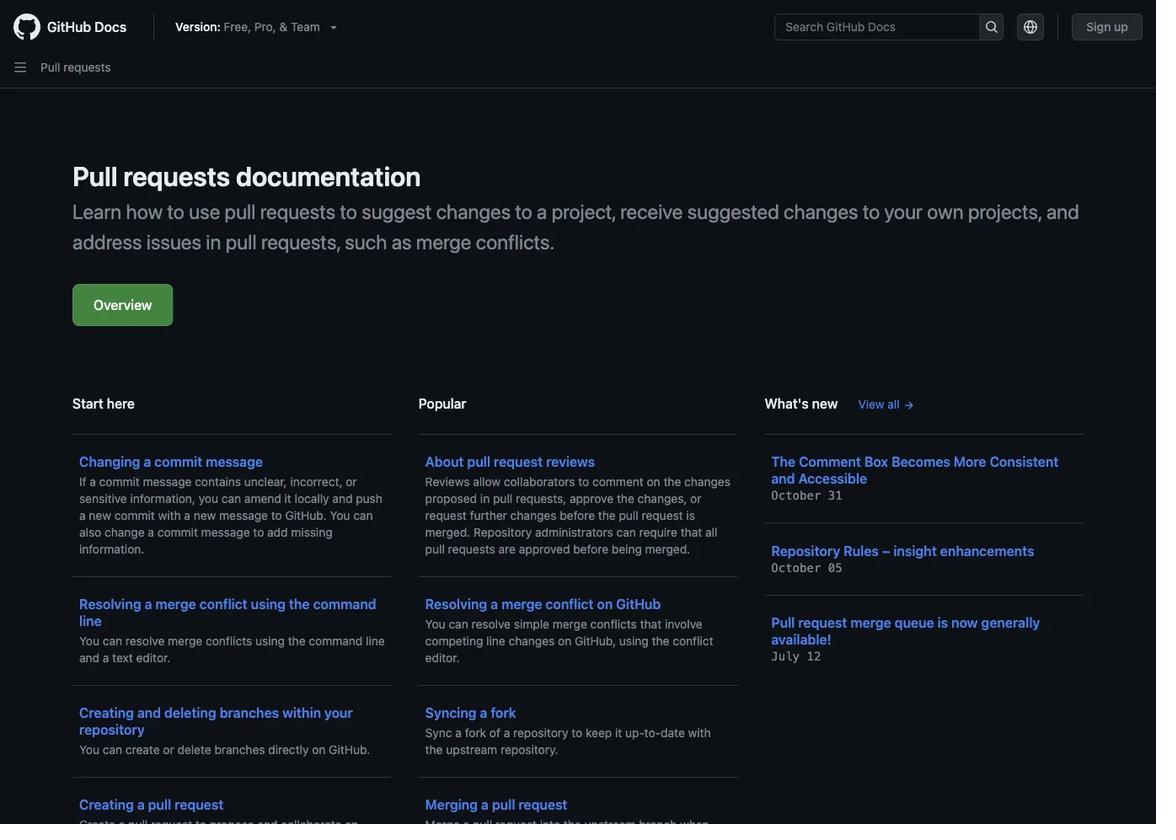 Task type: vqa. For each thing, say whether or not it's contained in the screenshot.
with
yes



Task type: locate. For each thing, give the bounding box(es) containing it.
message down amend
[[219, 509, 268, 522]]

0 vertical spatial requests,
[[261, 230, 340, 254]]

0 vertical spatial repository
[[474, 525, 532, 539]]

on right 'directly'
[[312, 743, 326, 757]]

requests, left such
[[261, 230, 340, 254]]

conflict for using
[[200, 596, 248, 612]]

0 vertical spatial resolve
[[471, 617, 511, 631]]

1 horizontal spatial editor.
[[425, 651, 460, 665]]

new down you
[[194, 509, 216, 522]]

requests up the use
[[123, 160, 230, 192]]

delete
[[177, 743, 211, 757]]

projects,
[[968, 200, 1042, 223]]

1 vertical spatial is
[[938, 615, 948, 631]]

1 vertical spatial github
[[616, 596, 661, 612]]

1 vertical spatial that
[[640, 617, 662, 631]]

to up approve
[[578, 475, 589, 489]]

can inside resolving a merge conflict using the command line you can resolve merge conflicts using the command line and a text editor.
[[103, 634, 122, 648]]

0 vertical spatial it
[[284, 492, 291, 506]]

administrators
[[535, 525, 613, 539]]

1 horizontal spatial or
[[346, 475, 357, 489]]

0 horizontal spatial or
[[163, 743, 174, 757]]

before down administrators
[[573, 542, 608, 556]]

your left own
[[884, 200, 923, 223]]

resolve up text
[[125, 634, 165, 648]]

editor. inside resolving a merge conflict on github you can resolve simple merge conflicts that involve competing line changes on github, using the conflict editor.
[[425, 651, 460, 665]]

that right require on the right of the page
[[681, 525, 702, 539]]

1 vertical spatial or
[[690, 492, 701, 506]]

incorrect,
[[290, 475, 343, 489]]

1 vertical spatial in
[[480, 492, 490, 506]]

line down information.
[[79, 613, 102, 629]]

2 horizontal spatial new
[[812, 396, 838, 412]]

1 horizontal spatial pull
[[72, 160, 117, 192]]

github. right 'directly'
[[329, 743, 370, 757]]

the down sync
[[425, 743, 443, 757]]

0 vertical spatial is
[[686, 509, 695, 522]]

can up text
[[103, 634, 122, 648]]

suggest
[[362, 200, 432, 223]]

pull inside main banner
[[40, 60, 60, 74]]

0 horizontal spatial repository
[[79, 722, 145, 738]]

github. up missing
[[285, 509, 327, 522]]

1 vertical spatial branches
[[214, 743, 265, 757]]

can inside resolving a merge conflict on github you can resolve simple merge conflicts that involve competing line changes on github, using the conflict editor.
[[449, 617, 468, 631]]

branches right delete
[[214, 743, 265, 757]]

resolving
[[79, 596, 141, 612], [425, 596, 487, 612]]

message up 'contains'
[[206, 454, 263, 470]]

requests inside "about pull request reviews reviews allow collaborators to comment on the changes proposed in pull requests, approve the changes, or request further changes before the pull request is merged. repository administrators can require that all pull requests are approved before being merged."
[[448, 542, 495, 556]]

repository up create
[[79, 722, 145, 738]]

1 vertical spatial repository
[[771, 543, 840, 559]]

pull inside pull requests documentation learn how to use pull requests to suggest changes to a project, receive suggested changes to your own projects, and address issues in pull requests, such as merge conflicts.
[[72, 160, 117, 192]]

1 vertical spatial creating
[[79, 797, 134, 813]]

approved
[[519, 542, 570, 556]]

line left competing
[[366, 634, 385, 648]]

request up collaborators
[[494, 454, 543, 470]]

merge inside pull requests documentation learn how to use pull requests to suggest changes to a project, receive suggested changes to your own projects, and address issues in pull requests, such as merge conflicts.
[[416, 230, 471, 254]]

and right projects,
[[1046, 200, 1079, 223]]

0 vertical spatial that
[[681, 525, 702, 539]]

your inside creating and deleting branches within your repository you can create or delete branches directly on github.
[[324, 705, 353, 721]]

0 vertical spatial your
[[884, 200, 923, 223]]

overview link
[[72, 284, 173, 326]]

0 vertical spatial github.
[[285, 509, 327, 522]]

repository inside syncing a fork sync a fork of a repository to keep it up-to-date with the upstream repository.
[[513, 726, 568, 740]]

you inside resolving a merge conflict using the command line you can resolve merge conflicts using the command line and a text editor.
[[79, 634, 99, 648]]

project,
[[552, 200, 616, 223]]

or inside creating and deleting branches within your repository you can create or delete branches directly on github.
[[163, 743, 174, 757]]

1 vertical spatial fork
[[465, 726, 486, 740]]

pull requests documentation learn how to use pull requests to suggest changes to a project, receive suggested changes to your own projects, and address issues in pull requests, such as merge conflicts.
[[72, 160, 1079, 254]]

0 horizontal spatial is
[[686, 509, 695, 522]]

command up within
[[309, 634, 363, 648]]

is inside "about pull request reviews reviews allow collaborators to comment on the changes proposed in pull requests, approve the changes, or request further changes before the pull request is merged. repository administrators can require that all pull requests are approved before being merged."
[[686, 509, 695, 522]]

0 horizontal spatial conflict
[[200, 596, 248, 612]]

2 horizontal spatial pull
[[771, 615, 795, 631]]

the up the changes,
[[664, 475, 681, 489]]

about
[[425, 454, 464, 470]]

branches left within
[[220, 705, 279, 721]]

github. inside creating and deleting branches within your repository you can create or delete branches directly on github.
[[329, 743, 370, 757]]

github
[[47, 19, 91, 35], [616, 596, 661, 612]]

fork up upstream
[[465, 726, 486, 740]]

team
[[291, 20, 320, 34]]

1 horizontal spatial with
[[688, 726, 711, 740]]

consistent
[[990, 454, 1059, 470]]

resolving for can
[[425, 596, 487, 612]]

sign up link
[[1072, 13, 1143, 40]]

1 horizontal spatial resolving
[[425, 596, 487, 612]]

2 october from the top
[[771, 561, 821, 575]]

is left now
[[938, 615, 948, 631]]

0 vertical spatial fork
[[491, 705, 516, 721]]

can down push
[[353, 509, 373, 522]]

1 vertical spatial all
[[705, 525, 717, 539]]

in inside "about pull request reviews reviews allow collaborators to comment on the changes proposed in pull requests, approve the changes, or request further changes before the pull request is merged. repository administrators can require that all pull requests are approved before being merged."
[[480, 492, 490, 506]]

resolve
[[471, 617, 511, 631], [125, 634, 165, 648]]

can down 'contains'
[[221, 492, 241, 506]]

requests down github docs
[[63, 60, 111, 74]]

request
[[494, 454, 543, 470], [425, 509, 467, 522], [642, 509, 683, 522], [798, 615, 847, 631], [175, 797, 224, 813], [519, 797, 568, 813]]

enhancements
[[940, 543, 1034, 559]]

conflicts up deleting
[[206, 634, 252, 648]]

2 horizontal spatial line
[[486, 634, 505, 648]]

unclear,
[[244, 475, 287, 489]]

in down the allow
[[480, 492, 490, 506]]

1 horizontal spatial repository
[[513, 726, 568, 740]]

with right date
[[688, 726, 711, 740]]

requests left are on the left bottom of the page
[[448, 542, 495, 556]]

new right what's
[[812, 396, 838, 412]]

resolving down information.
[[79, 596, 141, 612]]

pull right open sidebar image
[[40, 60, 60, 74]]

october left '05'
[[771, 561, 821, 575]]

resolve inside resolving a merge conflict using the command line you can resolve merge conflicts using the command line and a text editor.
[[125, 634, 165, 648]]

pull up being
[[619, 509, 638, 522]]

select language: current language is english image
[[1024, 20, 1037, 34]]

1 horizontal spatial merged.
[[645, 542, 690, 556]]

to left own
[[863, 200, 880, 223]]

own
[[927, 200, 964, 223]]

more
[[954, 454, 986, 470]]

0 vertical spatial october
[[771, 489, 821, 503]]

0 horizontal spatial in
[[206, 230, 221, 254]]

as
[[392, 230, 412, 254]]

the inside syncing a fork sync a fork of a repository to keep it up-to-date with the upstream repository.
[[425, 743, 443, 757]]

creating and deleting branches within your repository you can create or delete branches directly on github.
[[79, 705, 370, 757]]

requests, down collaborators
[[516, 492, 566, 506]]

repository up the repository.
[[513, 726, 568, 740]]

1 vertical spatial your
[[324, 705, 353, 721]]

using right the github,
[[619, 634, 649, 648]]

command down missing
[[313, 596, 376, 612]]

to left keep
[[572, 726, 583, 740]]

1 vertical spatial resolve
[[125, 634, 165, 648]]

locally
[[295, 492, 329, 506]]

reviews
[[546, 454, 595, 470]]

learn
[[72, 200, 122, 223]]

1 vertical spatial merged.
[[645, 542, 690, 556]]

pro,
[[254, 20, 276, 34]]

repository
[[79, 722, 145, 738], [513, 726, 568, 740]]

None search field
[[775, 13, 1004, 40]]

all right view
[[888, 397, 900, 411]]

1 editor. from the left
[[136, 651, 171, 665]]

2 editor. from the left
[[425, 651, 460, 665]]

command
[[313, 596, 376, 612], [309, 634, 363, 648]]

and left text
[[79, 651, 99, 665]]

0 vertical spatial pull
[[40, 60, 60, 74]]

github down being
[[616, 596, 661, 612]]

1 horizontal spatial in
[[480, 492, 490, 506]]

0 horizontal spatial merged.
[[425, 525, 470, 539]]

12
[[807, 650, 821, 664]]

2 vertical spatial pull
[[771, 615, 795, 631]]

1 horizontal spatial that
[[681, 525, 702, 539]]

a
[[537, 200, 547, 223], [144, 454, 151, 470], [90, 475, 96, 489], [79, 509, 86, 522], [184, 509, 190, 522], [148, 525, 154, 539], [145, 596, 152, 612], [491, 596, 498, 612], [103, 651, 109, 665], [480, 705, 487, 721], [455, 726, 462, 740], [504, 726, 510, 740], [137, 797, 145, 813], [481, 797, 489, 813]]

requests,
[[261, 230, 340, 254], [516, 492, 566, 506]]

1 horizontal spatial github.
[[329, 743, 370, 757]]

0 horizontal spatial with
[[158, 509, 181, 522]]

0 vertical spatial before
[[560, 509, 595, 522]]

popular
[[419, 396, 466, 412]]

0 horizontal spatial github
[[47, 19, 91, 35]]

and inside the comment box becomes more consistent and accessible october 31
[[771, 471, 795, 487]]

july 12 element
[[771, 650, 821, 664]]

1 horizontal spatial resolve
[[471, 617, 511, 631]]

request down the proposed
[[425, 509, 467, 522]]

1 vertical spatial it
[[615, 726, 622, 740]]

it left the "up-"
[[615, 726, 622, 740]]

1 horizontal spatial requests,
[[516, 492, 566, 506]]

of
[[489, 726, 500, 740]]

0 horizontal spatial resolve
[[125, 634, 165, 648]]

to up the add
[[271, 509, 282, 522]]

october
[[771, 489, 821, 503], [771, 561, 821, 575]]

text
[[112, 651, 133, 665]]

conflict for on
[[546, 596, 594, 612]]

pull inside the pull request merge queue is now generally available! july 12
[[771, 615, 795, 631]]

pull requests link
[[40, 60, 111, 74]]

1 resolving from the left
[[79, 596, 141, 612]]

about pull request reviews reviews allow collaborators to comment on the changes proposed in pull requests, approve the changes, or request further changes before the pull request is merged. repository administrators can require that all pull requests are approved before being merged.
[[425, 454, 730, 556]]

is down the changes,
[[686, 509, 695, 522]]

box
[[864, 454, 888, 470]]

1 creating from the top
[[79, 705, 134, 721]]

0 horizontal spatial conflicts
[[206, 634, 252, 648]]

1 vertical spatial conflicts
[[206, 634, 252, 648]]

resolving for line
[[79, 596, 141, 612]]

1 vertical spatial requests,
[[516, 492, 566, 506]]

0 horizontal spatial pull
[[40, 60, 60, 74]]

in down the use
[[206, 230, 221, 254]]

repository up are on the left bottom of the page
[[474, 525, 532, 539]]

repository
[[474, 525, 532, 539], [771, 543, 840, 559]]

comment
[[592, 475, 644, 489]]

0 horizontal spatial resolving
[[79, 596, 141, 612]]

1 horizontal spatial is
[[938, 615, 948, 631]]

pull request merge queue is now generally available! july 12
[[771, 615, 1040, 664]]

commit up information,
[[154, 454, 202, 470]]

and down 'the'
[[771, 471, 795, 487]]

a inside resolving a merge conflict on github you can resolve simple merge conflicts that involve competing line changes on github, using the conflict editor.
[[491, 596, 498, 612]]

simple
[[514, 617, 549, 631]]

commit up change
[[114, 509, 155, 522]]

0 vertical spatial with
[[158, 509, 181, 522]]

to
[[167, 200, 184, 223], [340, 200, 357, 223], [515, 200, 532, 223], [863, 200, 880, 223], [578, 475, 589, 489], [271, 509, 282, 522], [253, 525, 264, 539], [572, 726, 583, 740]]

that
[[681, 525, 702, 539], [640, 617, 662, 631]]

proposed
[[425, 492, 477, 506]]

it inside changing a commit message if a commit message contains unclear, incorrect, or sensitive information, you can amend it locally and push a new commit with a new message to github. you can also change a commit message to add missing information.
[[284, 492, 291, 506]]

resolving a merge conflict using the command line you can resolve merge conflicts using the command line and a text editor.
[[79, 596, 385, 665]]

resolving up competing
[[425, 596, 487, 612]]

it
[[284, 492, 291, 506], [615, 726, 622, 740]]

commit down changing
[[99, 475, 140, 489]]

0 vertical spatial all
[[888, 397, 900, 411]]

collaborators
[[504, 475, 575, 489]]

0 vertical spatial conflicts
[[590, 617, 637, 631]]

can up being
[[616, 525, 636, 539]]

0 vertical spatial creating
[[79, 705, 134, 721]]

pull for merge
[[771, 615, 795, 631]]

new down sensitive
[[89, 509, 111, 522]]

0 horizontal spatial requests,
[[261, 230, 340, 254]]

or up push
[[346, 475, 357, 489]]

version: free, pro, & team
[[175, 20, 320, 34]]

search image
[[985, 20, 998, 34]]

message down you
[[201, 525, 250, 539]]

it left locally
[[284, 492, 291, 506]]

and inside resolving a merge conflict using the command line you can resolve merge conflicts using the command line and a text editor.
[[79, 651, 99, 665]]

merged. down the proposed
[[425, 525, 470, 539]]

before
[[560, 509, 595, 522], [573, 542, 608, 556]]

conflicts.
[[476, 230, 555, 254]]

repository inside "about pull request reviews reviews allow collaborators to comment on the changes proposed in pull requests, approve the changes, or request further changes before the pull request is merged. repository administrators can require that all pull requests are approved before being merged."
[[474, 525, 532, 539]]

2 creating from the top
[[79, 797, 134, 813]]

new
[[812, 396, 838, 412], [89, 509, 111, 522], [194, 509, 216, 522]]

before up administrators
[[560, 509, 595, 522]]

line
[[79, 613, 102, 629], [366, 634, 385, 648], [486, 634, 505, 648]]

here
[[107, 396, 135, 412]]

creating down create
[[79, 797, 134, 813]]

deleting
[[164, 705, 216, 721]]

on
[[647, 475, 660, 489], [597, 596, 613, 612], [558, 634, 571, 648], [312, 743, 326, 757]]

push
[[356, 492, 383, 506]]

in
[[206, 230, 221, 254], [480, 492, 490, 506]]

october inside the comment box becomes more consistent and accessible october 31
[[771, 489, 821, 503]]

can inside creating and deleting branches within your repository you can create or delete branches directly on github.
[[103, 743, 122, 757]]

2 horizontal spatial or
[[690, 492, 701, 506]]

1 horizontal spatial github
[[616, 596, 661, 612]]

github up "pull requests"
[[47, 19, 91, 35]]

0 vertical spatial or
[[346, 475, 357, 489]]

that inside resolving a merge conflict on github you can resolve simple merge conflicts that involve competing line changes on github, using the conflict editor.
[[640, 617, 662, 631]]

editor. down competing
[[425, 651, 460, 665]]

line right competing
[[486, 634, 505, 648]]

0 vertical spatial github
[[47, 19, 91, 35]]

changing a commit message if a commit message contains unclear, incorrect, or sensitive information, you can amend it locally and push a new commit with a new message to github. you can also change a commit message to add missing information.
[[79, 454, 383, 556]]

with down information,
[[158, 509, 181, 522]]

creating up create
[[79, 705, 134, 721]]

request inside the pull request merge queue is now generally available! july 12
[[798, 615, 847, 631]]

or left delete
[[163, 743, 174, 757]]

github inside main banner
[[47, 19, 91, 35]]

1 horizontal spatial conflicts
[[590, 617, 637, 631]]

that left involve at the right bottom
[[640, 617, 662, 631]]

0 horizontal spatial editor.
[[136, 651, 171, 665]]

1 horizontal spatial all
[[888, 397, 900, 411]]

missing
[[291, 525, 333, 539]]

or right the changes,
[[690, 492, 701, 506]]

to left the add
[[253, 525, 264, 539]]

pull requests
[[40, 60, 111, 74]]

changes
[[436, 200, 511, 223], [784, 200, 858, 223], [684, 475, 730, 489], [510, 509, 557, 522], [509, 634, 555, 648]]

1 horizontal spatial it
[[615, 726, 622, 740]]

0 vertical spatial in
[[206, 230, 221, 254]]

0 horizontal spatial it
[[284, 492, 291, 506]]

1 vertical spatial october
[[771, 561, 821, 575]]

syncing a fork sync a fork of a repository to keep it up-to-date with the upstream repository.
[[425, 705, 711, 757]]

sync
[[425, 726, 452, 740]]

merge inside the pull request merge queue is now generally available! july 12
[[851, 615, 891, 631]]

0 horizontal spatial that
[[640, 617, 662, 631]]

can left create
[[103, 743, 122, 757]]

your
[[884, 200, 923, 223], [324, 705, 353, 721]]

create
[[125, 743, 160, 757]]

the inside resolving a merge conflict on github you can resolve simple merge conflicts that involve competing line changes on github, using the conflict editor.
[[652, 634, 669, 648]]

1 vertical spatial github.
[[329, 743, 370, 757]]

resolving a merge conflict on github you can resolve simple merge conflicts that involve competing line changes on github, using the conflict editor.
[[425, 596, 713, 665]]

commit down information,
[[157, 525, 198, 539]]

repository up october 05 element
[[771, 543, 840, 559]]

start
[[72, 396, 103, 412]]

0 horizontal spatial your
[[324, 705, 353, 721]]

1 vertical spatial pull
[[72, 160, 117, 192]]

resolving inside resolving a merge conflict using the command line you can resolve merge conflicts using the command line and a text editor.
[[79, 596, 141, 612]]

the
[[771, 454, 796, 470]]

requests
[[63, 60, 111, 74], [123, 160, 230, 192], [260, 200, 336, 223], [448, 542, 495, 556]]

can inside "about pull request reviews reviews allow collaborators to comment on the changes proposed in pull requests, approve the changes, or request further changes before the pull request is merged. repository administrators can require that all pull requests are approved before being merged."
[[616, 525, 636, 539]]

0 horizontal spatial all
[[705, 525, 717, 539]]

commit
[[154, 454, 202, 470], [99, 475, 140, 489], [114, 509, 155, 522], [157, 525, 198, 539]]

repository inside repository rules – insight enhancements october 05
[[771, 543, 840, 559]]

2 vertical spatial or
[[163, 743, 174, 757]]

0 horizontal spatial github.
[[285, 509, 327, 522]]

on up the changes,
[[647, 475, 660, 489]]

fork up of
[[491, 705, 516, 721]]

merged. down require on the right of the page
[[645, 542, 690, 556]]

2 resolving from the left
[[425, 596, 487, 612]]

creating for creating and deleting branches within your repository you can create or delete branches directly on github.
[[79, 705, 134, 721]]

conflict inside resolving a merge conflict using the command line you can resolve merge conflicts using the command line and a text editor.
[[200, 596, 248, 612]]

creating inside creating and deleting branches within your repository you can create or delete branches directly on github.
[[79, 705, 134, 721]]

using down the add
[[251, 596, 286, 612]]

merged.
[[425, 525, 470, 539], [645, 542, 690, 556]]

on inside creating and deleting branches within your repository you can create or delete branches directly on github.
[[312, 743, 326, 757]]

1 horizontal spatial your
[[884, 200, 923, 223]]

such
[[345, 230, 387, 254]]

1 october from the top
[[771, 489, 821, 503]]

resolving inside resolving a merge conflict on github you can resolve simple merge conflicts that involve competing line changes on github, using the conflict editor.
[[425, 596, 487, 612]]

0 horizontal spatial repository
[[474, 525, 532, 539]]

1 horizontal spatial conflict
[[546, 596, 594, 612]]

1 vertical spatial with
[[688, 726, 711, 740]]

1 horizontal spatial repository
[[771, 543, 840, 559]]

message
[[206, 454, 263, 470], [143, 475, 192, 489], [219, 509, 268, 522], [201, 525, 250, 539]]

conflicts up the github,
[[590, 617, 637, 631]]

conflicts
[[590, 617, 637, 631], [206, 634, 252, 648]]

editor. inside resolving a merge conflict using the command line you can resolve merge conflicts using the command line and a text editor.
[[136, 651, 171, 665]]



Task type: describe. For each thing, give the bounding box(es) containing it.
request down delete
[[175, 797, 224, 813]]

with inside syncing a fork sync a fork of a repository to keep it up-to-date with the upstream repository.
[[688, 726, 711, 740]]

becomes
[[892, 454, 950, 470]]

open sidebar image
[[13, 61, 27, 74]]

on left the github,
[[558, 634, 571, 648]]

main banner
[[0, 0, 1156, 88]]

what's
[[765, 396, 809, 412]]

&
[[279, 20, 288, 34]]

merging a pull request link
[[425, 783, 731, 824]]

0 vertical spatial branches
[[220, 705, 279, 721]]

resolve inside resolving a merge conflict on github you can resolve simple merge conflicts that involve competing line changes on github, using the conflict editor.
[[471, 617, 511, 631]]

merging a pull request
[[425, 797, 568, 813]]

how
[[126, 200, 163, 223]]

1 vertical spatial command
[[309, 634, 363, 648]]

overview
[[94, 297, 152, 313]]

changes inside resolving a merge conflict on github you can resolve simple merge conflicts that involve competing line changes on github, using the conflict editor.
[[509, 634, 555, 648]]

a inside pull requests documentation learn how to use pull requests to suggest changes to a project, receive suggested changes to your own projects, and address issues in pull requests, such as merge conflicts.
[[537, 200, 547, 223]]

up-
[[625, 726, 644, 740]]

view all
[[858, 397, 900, 411]]

to up such
[[340, 200, 357, 223]]

date
[[661, 726, 685, 740]]

github inside resolving a merge conflict on github you can resolve simple merge conflicts that involve competing line changes on github, using the conflict editor.
[[616, 596, 661, 612]]

github docs link
[[13, 13, 140, 40]]

–
[[882, 543, 890, 559]]

0 vertical spatial command
[[313, 596, 376, 612]]

amend
[[244, 492, 281, 506]]

creating for creating a pull request
[[79, 797, 134, 813]]

up
[[1114, 20, 1128, 34]]

suggested
[[687, 200, 779, 223]]

use
[[189, 200, 220, 223]]

is inside the pull request merge queue is now generally available! july 12
[[938, 615, 948, 631]]

pull up further
[[493, 492, 513, 506]]

the up within
[[288, 634, 306, 648]]

add
[[267, 525, 288, 539]]

pull right the use
[[225, 200, 256, 223]]

being
[[612, 542, 642, 556]]

line inside resolving a merge conflict on github you can resolve simple merge conflicts that involve competing line changes on github, using the conflict editor.
[[486, 634, 505, 648]]

free,
[[224, 20, 251, 34]]

conflicts inside resolving a merge conflict using the command line you can resolve merge conflicts using the command line and a text editor.
[[206, 634, 252, 648]]

all inside "about pull request reviews reviews allow collaborators to comment on the changes proposed in pull requests, approve the changes, or request further changes before the pull request is merged. repository administrators can require that all pull requests are approved before being merged."
[[705, 525, 717, 539]]

conflicts inside resolving a merge conflict on github you can resolve simple merge conflicts that involve competing line changes on github, using the conflict editor.
[[590, 617, 637, 631]]

october inside repository rules – insight enhancements october 05
[[771, 561, 821, 575]]

pull down create
[[148, 797, 171, 813]]

october 05 element
[[771, 561, 842, 575]]

using up within
[[255, 634, 285, 648]]

approve
[[570, 492, 614, 506]]

it inside syncing a fork sync a fork of a repository to keep it up-to-date with the upstream repository.
[[615, 726, 622, 740]]

triangle down image
[[327, 20, 340, 34]]

keep
[[586, 726, 612, 740]]

in inside pull requests documentation learn how to use pull requests to suggest changes to a project, receive suggested changes to your own projects, and address issues in pull requests, such as merge conflicts.
[[206, 230, 221, 254]]

accessible
[[798, 471, 867, 487]]

you inside changing a commit message if a commit message contains unclear, incorrect, or sensitive information, you can amend it locally and push a new commit with a new message to github. you can also change a commit message to add missing information.
[[330, 509, 350, 522]]

sensitive
[[79, 492, 127, 506]]

request down the repository.
[[519, 797, 568, 813]]

0 horizontal spatial fork
[[465, 726, 486, 740]]

october 31 element
[[771, 489, 842, 503]]

pull right issues
[[226, 230, 257, 254]]

repository.
[[501, 743, 558, 757]]

to up conflicts.
[[515, 200, 532, 223]]

within
[[282, 705, 321, 721]]

the down approve
[[598, 509, 616, 522]]

involve
[[665, 617, 703, 631]]

further
[[470, 509, 507, 522]]

on inside "about pull request reviews reviews allow collaborators to comment on the changes proposed in pull requests, approve the changes, or request further changes before the pull request is merged. repository administrators can require that all pull requests are approved before being merged."
[[647, 475, 660, 489]]

pull down the proposed
[[425, 542, 445, 556]]

1 horizontal spatial fork
[[491, 705, 516, 721]]

directly
[[268, 743, 309, 757]]

pull for documentation
[[72, 160, 117, 192]]

upstream
[[446, 743, 497, 757]]

with inside changing a commit message if a commit message contains unclear, incorrect, or sensitive information, you can amend it locally and push a new commit with a new message to github. you can also change a commit message to add missing information.
[[158, 509, 181, 522]]

pull up the allow
[[467, 454, 490, 470]]

repository rules – insight enhancements october 05
[[771, 543, 1034, 575]]

the down missing
[[289, 596, 310, 612]]

generally
[[981, 615, 1040, 631]]

and inside creating and deleting branches within your repository you can create or delete branches directly on github.
[[137, 705, 161, 721]]

syncing
[[425, 705, 477, 721]]

are
[[498, 542, 516, 556]]

creating a pull request
[[79, 797, 224, 813]]

queue
[[895, 615, 934, 631]]

you inside resolving a merge conflict on github you can resolve simple merge conflicts that involve competing line changes on github, using the conflict editor.
[[425, 617, 445, 631]]

start here
[[72, 396, 135, 412]]

the comment box becomes more consistent and accessible october 31
[[771, 454, 1059, 503]]

you inside creating and deleting branches within your repository you can create or delete branches directly on github.
[[79, 743, 99, 757]]

to left the use
[[167, 200, 184, 223]]

2 horizontal spatial conflict
[[673, 634, 713, 648]]

and inside changing a commit message if a commit message contains unclear, incorrect, or sensitive information, you can amend it locally and push a new commit with a new message to github. you can also change a commit message to add missing information.
[[332, 492, 353, 506]]

message up information,
[[143, 475, 192, 489]]

issues
[[146, 230, 201, 254]]

receive
[[620, 200, 683, 223]]

address
[[72, 230, 142, 254]]

changing
[[79, 454, 140, 470]]

31
[[828, 489, 842, 503]]

and inside pull requests documentation learn how to use pull requests to suggest changes to a project, receive suggested changes to your own projects, and address issues in pull requests, such as merge conflicts.
[[1046, 200, 1079, 223]]

1 horizontal spatial line
[[366, 634, 385, 648]]

requests, inside pull requests documentation learn how to use pull requests to suggest changes to a project, receive suggested changes to your own projects, and address issues in pull requests, such as merge conflicts.
[[261, 230, 340, 254]]

require
[[639, 525, 677, 539]]

requests inside main banner
[[63, 60, 111, 74]]

available!
[[771, 632, 831, 648]]

github docs
[[47, 19, 126, 35]]

now
[[951, 615, 978, 631]]

Search GitHub Docs search field
[[775, 14, 979, 40]]

1 horizontal spatial new
[[194, 509, 216, 522]]

also
[[79, 525, 101, 539]]

github,
[[575, 634, 616, 648]]

information,
[[130, 492, 195, 506]]

1 vertical spatial before
[[573, 542, 608, 556]]

requests down documentation
[[260, 200, 336, 223]]

what's new
[[765, 396, 838, 412]]

your inside pull requests documentation learn how to use pull requests to suggest changes to a project, receive suggested changes to your own projects, and address issues in pull requests, such as merge conflicts.
[[884, 200, 923, 223]]

to inside "about pull request reviews reviews allow collaborators to comment on the changes proposed in pull requests, approve the changes, or request further changes before the pull request is merged. repository administrators can require that all pull requests are approved before being merged."
[[578, 475, 589, 489]]

rules
[[844, 543, 879, 559]]

0 horizontal spatial line
[[79, 613, 102, 629]]

allow
[[473, 475, 501, 489]]

information.
[[79, 542, 144, 556]]

reviews
[[425, 475, 470, 489]]

you
[[199, 492, 218, 506]]

github. inside changing a commit message if a commit message contains unclear, incorrect, or sensitive information, you can amend it locally and push a new commit with a new message to github. you can also change a commit message to add missing information.
[[285, 509, 327, 522]]

contains
[[195, 475, 241, 489]]

change
[[105, 525, 145, 539]]

0 horizontal spatial new
[[89, 509, 111, 522]]

repository inside creating and deleting branches within your repository you can create or delete branches directly on github.
[[79, 722, 145, 738]]

using inside resolving a merge conflict on github you can resolve simple merge conflicts that involve competing line changes on github, using the conflict editor.
[[619, 634, 649, 648]]

or inside changing a commit message if a commit message contains unclear, incorrect, or sensitive information, you can amend it locally and push a new commit with a new message to github. you can also change a commit message to add missing information.
[[346, 475, 357, 489]]

view all link
[[858, 396, 915, 413]]

requests, inside "about pull request reviews reviews allow collaborators to comment on the changes proposed in pull requests, approve the changes, or request further changes before the pull request is merged. repository administrators can require that all pull requests are approved before being merged."
[[516, 492, 566, 506]]

view
[[858, 397, 884, 411]]

or inside "about pull request reviews reviews allow collaborators to comment on the changes proposed in pull requests, approve the changes, or request further changes before the pull request is merged. repository administrators can require that all pull requests are approved before being merged."
[[690, 492, 701, 506]]

pull right the merging
[[492, 797, 515, 813]]

on up the github,
[[597, 596, 613, 612]]

request down the changes,
[[642, 509, 683, 522]]

to inside syncing a fork sync a fork of a repository to keep it up-to-date with the upstream repository.
[[572, 726, 583, 740]]

to-
[[644, 726, 661, 740]]

that inside "about pull request reviews reviews allow collaborators to comment on the changes proposed in pull requests, approve the changes, or request further changes before the pull request is merged. repository administrators can require that all pull requests are approved before being merged."
[[681, 525, 702, 539]]

july
[[771, 650, 800, 664]]

0 vertical spatial merged.
[[425, 525, 470, 539]]

sign up
[[1086, 20, 1128, 34]]

the down comment
[[617, 492, 634, 506]]

merging
[[425, 797, 478, 813]]

sign
[[1086, 20, 1111, 34]]

creating a pull request link
[[79, 783, 385, 824]]



